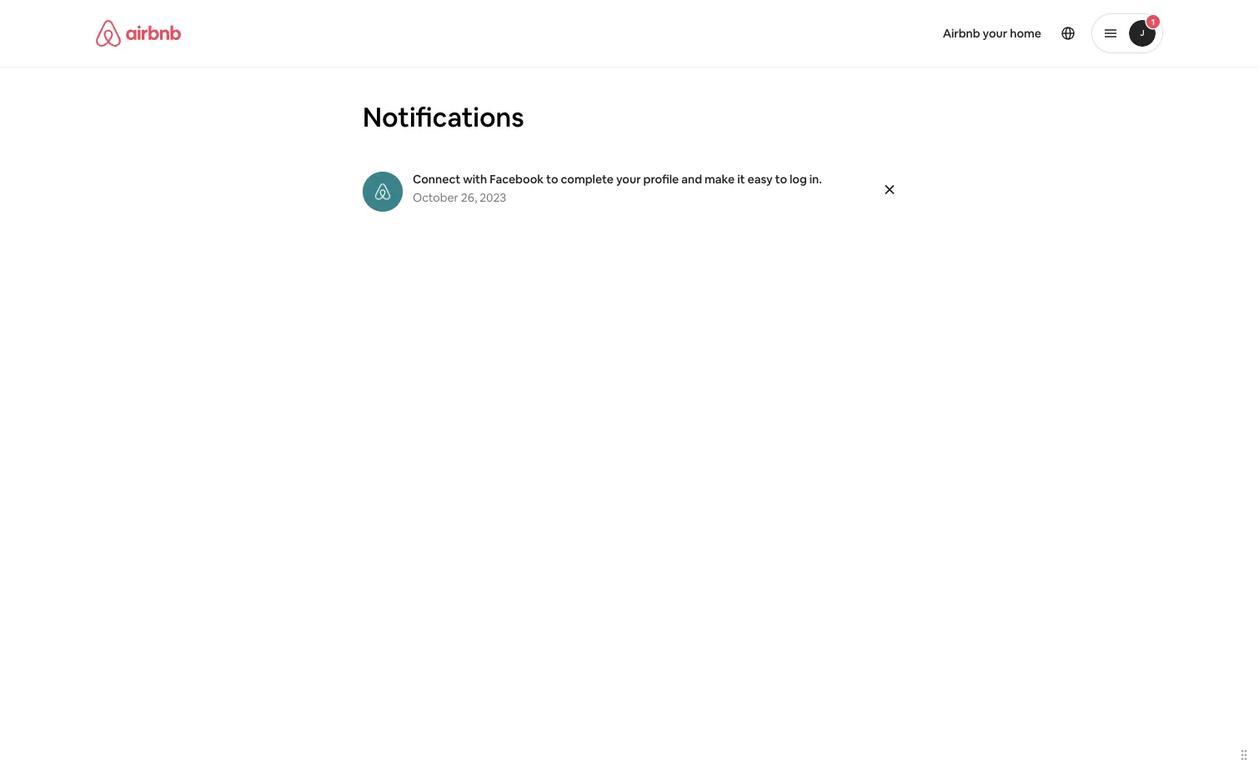Task type: vqa. For each thing, say whether or not it's contained in the screenshot.
"LOGIN" associated with LOGIN REQUESTS
no



Task type: describe. For each thing, give the bounding box(es) containing it.
connect with facebook to complete your profile and make it easy to log in. october 26, 2023
[[413, 172, 822, 205]]

facebook
[[490, 172, 544, 187]]

complete
[[561, 172, 614, 187]]

1 button
[[1092, 13, 1164, 53]]

and
[[682, 172, 702, 187]]

your inside the profile "element"
[[983, 26, 1008, 41]]

1
[[1152, 16, 1155, 27]]

26,
[[461, 190, 477, 205]]

your inside 'connect with facebook to complete your profile and make it easy to log in. october 26, 2023'
[[616, 172, 641, 187]]

log
[[790, 172, 807, 187]]

profile
[[644, 172, 679, 187]]

notifications
[[363, 99, 524, 134]]

2 to from the left
[[775, 172, 787, 187]]

1 to from the left
[[546, 172, 558, 187]]

make
[[705, 172, 735, 187]]

with
[[463, 172, 487, 187]]



Task type: locate. For each thing, give the bounding box(es) containing it.
connect
[[413, 172, 461, 187]]

easy
[[748, 172, 773, 187]]

in.
[[810, 172, 822, 187]]

1 vertical spatial your
[[616, 172, 641, 187]]

your left home
[[983, 26, 1008, 41]]

1 horizontal spatial your
[[983, 26, 1008, 41]]

it
[[738, 172, 745, 187]]

to
[[546, 172, 558, 187], [775, 172, 787, 187]]

airbnb your home link
[[933, 16, 1052, 51]]

2023
[[480, 190, 506, 205]]

your left profile
[[616, 172, 641, 187]]

airbnb
[[943, 26, 981, 41]]

to left log
[[775, 172, 787, 187]]

october
[[413, 190, 459, 205]]

your
[[983, 26, 1008, 41], [616, 172, 641, 187]]

0 vertical spatial your
[[983, 26, 1008, 41]]

profile element
[[650, 0, 1164, 67]]

home
[[1010, 26, 1042, 41]]

airbnb your home
[[943, 26, 1042, 41]]

1 horizontal spatial to
[[775, 172, 787, 187]]

0 horizontal spatial your
[[616, 172, 641, 187]]

0 horizontal spatial to
[[546, 172, 558, 187]]

to left complete
[[546, 172, 558, 187]]



